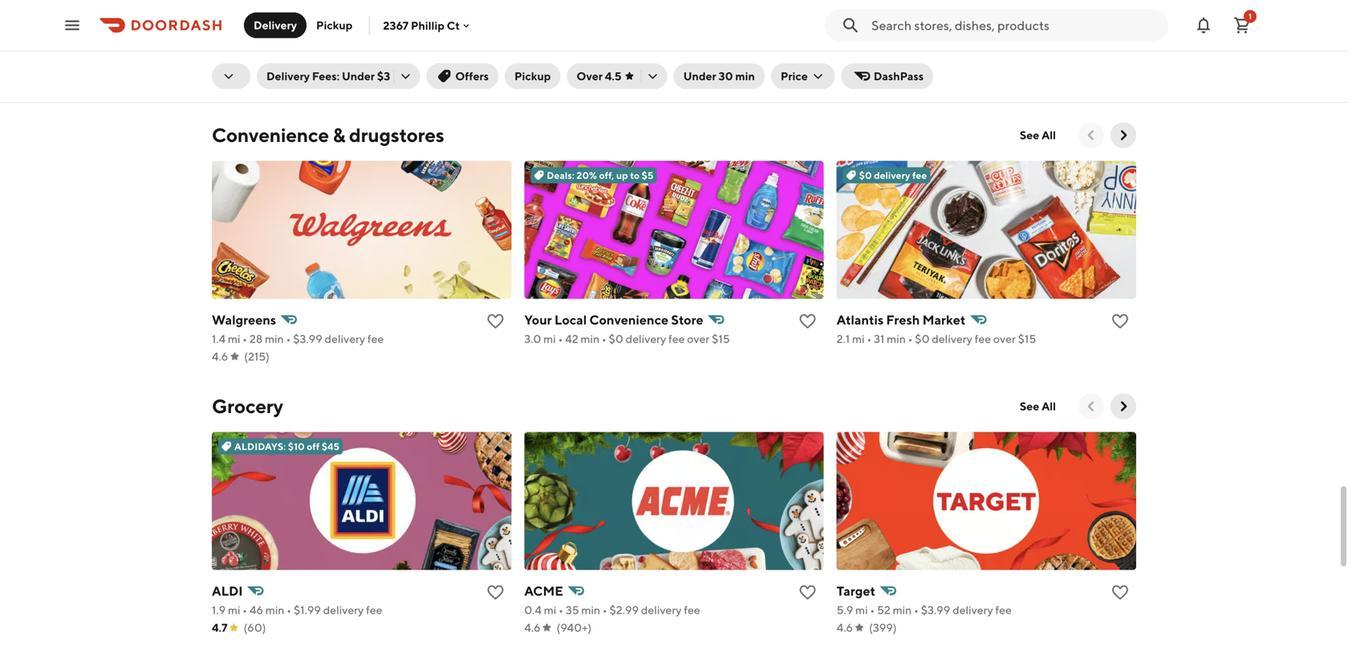 Task type: describe. For each thing, give the bounding box(es) containing it.
4.6 for acme
[[525, 622, 541, 635]]

0 horizontal spatial &
[[333, 124, 345, 147]]

1 vertical spatial pickup
[[515, 69, 551, 83]]

29
[[562, 61, 575, 74]]

$10
[[288, 441, 305, 453]]

convenience & drugstores
[[212, 124, 445, 147]]

4.7
[[212, 622, 228, 635]]

dashpass button
[[842, 63, 934, 89]]

fresh
[[887, 312, 920, 328]]

to
[[630, 170, 640, 181]]

31
[[874, 333, 885, 346]]

30
[[719, 69, 733, 83]]

your
[[525, 312, 552, 328]]

see all for convenience & drugstores
[[1020, 129, 1057, 142]]

click to add this store to your saved list image for aldi
[[486, 583, 505, 603]]

min for atlantis fresh market
[[887, 333, 906, 346]]

off
[[307, 441, 320, 453]]

see for convenience & drugstores
[[1020, 129, 1040, 142]]

click to add this store to your saved list image for &
[[799, 41, 818, 60]]

$​0 for convenience
[[609, 333, 624, 346]]

1 horizontal spatial pickup button
[[505, 63, 561, 89]]

2 items, open order cart image
[[1233, 16, 1252, 35]]

$3.50
[[605, 61, 636, 74]]

mi for target
[[856, 604, 868, 617]]

(810+)
[[245, 79, 277, 92]]

$5
[[642, 170, 654, 181]]

fee for mason jar restaurant
[[366, 61, 382, 74]]

2367 phillip ct button
[[383, 19, 473, 32]]

2367
[[383, 19, 409, 32]]

store
[[671, 312, 704, 328]]

delivery for atlantis fresh market
[[932, 333, 973, 346]]

under 30 min
[[684, 69, 755, 83]]

delivery for carvel ice cream
[[953, 61, 994, 74]]

aldi
[[212, 584, 243, 599]]

min for your local convenience store
[[581, 333, 600, 346]]

1.4 mi • 28 min • $1.49 delivery fee
[[212, 61, 382, 74]]

ray's pizza & restaurant
[[525, 41, 671, 56]]

your local convenience store
[[525, 312, 704, 328]]

mi for aldi
[[228, 604, 240, 617]]

1.4 for mason jar restaurant
[[212, 61, 226, 74]]

1.9
[[212, 604, 226, 617]]

previous button of carousel image
[[1084, 127, 1100, 143]]

fee for walgreens
[[368, 333, 384, 346]]

target
[[837, 584, 876, 599]]

price button
[[771, 63, 836, 89]]

min for target
[[893, 604, 912, 617]]

under 30 min button
[[674, 63, 765, 89]]

click to add this store to your saved list image for carvel ice cream
[[1111, 41, 1130, 60]]

pizza
[[559, 41, 591, 56]]

grocery
[[212, 395, 283, 418]]

click to add this store to your saved list image for atlantis fresh market
[[1111, 312, 1130, 331]]

atlantis
[[837, 312, 884, 328]]

offers
[[455, 69, 489, 83]]

3.0 mi • 26 min • $2.99 delivery fee
[[837, 61, 1012, 74]]

fee for carvel ice cream
[[996, 61, 1012, 74]]

over
[[577, 69, 603, 83]]

price
[[781, 69, 808, 83]]

delivery for aldi
[[323, 604, 364, 617]]

delivery for delivery fees: under $3
[[267, 69, 310, 83]]

delivery button
[[244, 12, 307, 38]]

35
[[566, 604, 579, 617]]

fee for atlantis fresh market
[[975, 333, 992, 346]]

fee for aldi
[[366, 604, 383, 617]]

1 restaurant from the left
[[275, 41, 342, 56]]

2.1 for ray's pizza & restaurant
[[525, 61, 538, 74]]

(215)
[[244, 350, 270, 363]]

$15 for your local convenience store
[[712, 333, 730, 346]]

atlantis fresh market
[[837, 312, 966, 328]]

fee for ray's pizza & restaurant
[[681, 61, 698, 74]]

1 under from the left
[[342, 69, 375, 83]]

over 4.5 button
[[567, 63, 668, 89]]

(940+)
[[557, 622, 592, 635]]

mi for ray's pizza & restaurant
[[540, 61, 553, 74]]

mason jar restaurant
[[212, 41, 342, 56]]

ct
[[447, 19, 460, 32]]

28 for mason jar restaurant
[[250, 61, 263, 74]]

min inside button
[[736, 69, 755, 83]]

4.6 for ray's pizza & restaurant
[[525, 79, 541, 92]]

mason
[[212, 41, 252, 56]]

fee for acme
[[684, 604, 701, 617]]

convenience & drugstores link
[[212, 123, 445, 148]]

(60)
[[244, 622, 266, 635]]

mi for walgreens
[[228, 333, 240, 346]]

(700+)
[[557, 79, 592, 92]]

0 horizontal spatial 4.5
[[212, 79, 228, 92]]

(399)
[[869, 622, 897, 635]]

delivery fees: under $3
[[267, 69, 390, 83]]

market
[[923, 312, 966, 328]]

0.4 mi • 35 min • $2.99 delivery fee
[[525, 604, 701, 617]]

min for acme
[[582, 604, 601, 617]]

3.0 mi • 42 min • $​0 delivery fee over $15
[[525, 333, 730, 346]]

jar
[[254, 41, 273, 56]]

4.5 inside button
[[605, 69, 622, 83]]

ice
[[879, 41, 897, 56]]

see all link for grocery
[[1011, 394, 1066, 420]]

1 button
[[1227, 9, 1259, 41]]

cream
[[900, 41, 940, 56]]

$3.99 for walgreens
[[293, 333, 323, 346]]

5.9 mi • 52 min • $3.99 delivery fee
[[837, 604, 1012, 617]]

over 4.5
[[577, 69, 622, 83]]

open menu image
[[63, 16, 82, 35]]

1.9 mi • 46 min • $1.99 delivery fee
[[212, 604, 383, 617]]



Task type: vqa. For each thing, say whether or not it's contained in the screenshot.
"Local"
yes



Task type: locate. For each thing, give the bounding box(es) containing it.
see all left previous button of carousel icon
[[1020, 400, 1057, 413]]

min right the 30
[[736, 69, 755, 83]]

4.6 down 0.4
[[525, 622, 541, 635]]

convenience up 3.0 mi • 42 min • $​0 delivery fee over $15
[[590, 312, 669, 328]]

1 horizontal spatial 2.1
[[837, 333, 850, 346]]

over for your local convenience store
[[687, 333, 710, 346]]

1.4
[[212, 61, 226, 74], [212, 333, 226, 346]]

2.1 mi • 31 min • $​0 delivery fee over $15
[[837, 333, 1037, 346]]

mi for carvel ice cream
[[856, 61, 869, 74]]

1 $15 from the left
[[712, 333, 730, 346]]

1.4 mi • 28 min • $3.99 delivery fee
[[212, 333, 384, 346]]

carvel ice cream
[[837, 41, 940, 56]]

2 see all from the top
[[1020, 400, 1057, 413]]

ray's
[[525, 41, 556, 56]]

0 vertical spatial 3.0
[[837, 61, 854, 74]]

min for ray's pizza & restaurant
[[577, 61, 596, 74]]

0 vertical spatial convenience
[[212, 124, 329, 147]]

mi down ray's
[[540, 61, 553, 74]]

$3.99 for target
[[921, 604, 951, 617]]

0 vertical spatial $2.99
[[922, 61, 951, 74]]

2 see from the top
[[1020, 400, 1040, 413]]

1 vertical spatial convenience
[[590, 312, 669, 328]]

mi right '5.9'
[[856, 604, 868, 617]]

1.4 down mason
[[212, 61, 226, 74]]

mi for acme
[[544, 604, 557, 617]]

1 vertical spatial pickup button
[[505, 63, 561, 89]]

1 horizontal spatial &
[[593, 41, 602, 56]]

1 horizontal spatial $​0
[[915, 333, 930, 346]]

all left previous button of carousel image
[[1042, 129, 1057, 142]]

$2.99 for carvel ice cream
[[922, 61, 951, 74]]

$1.49
[[293, 61, 320, 74]]

1 horizontal spatial 4.5
[[605, 69, 622, 83]]

2 28 from the top
[[250, 333, 263, 346]]

0 horizontal spatial $​0
[[609, 333, 624, 346]]

aldidays: $10 off $45
[[234, 441, 340, 453]]

& right 'pizza'
[[593, 41, 602, 56]]

1 vertical spatial see
[[1020, 400, 1040, 413]]

click to add this store to your saved list image for convenience
[[799, 312, 818, 331]]

offers button
[[427, 63, 499, 89]]

under left $3
[[342, 69, 375, 83]]

1 over from the left
[[687, 333, 710, 346]]

mi down mason
[[228, 61, 240, 74]]

1 horizontal spatial convenience
[[590, 312, 669, 328]]

5.9
[[837, 604, 854, 617]]

min right the 35
[[582, 604, 601, 617]]

0 vertical spatial &
[[593, 41, 602, 56]]

deals:
[[547, 170, 575, 181]]

2.1 down ray's
[[525, 61, 538, 74]]

52
[[878, 604, 891, 617]]

over for atlantis fresh market
[[994, 333, 1016, 346]]

local
[[555, 312, 587, 328]]

all left previous button of carousel icon
[[1042, 400, 1057, 413]]

0 vertical spatial pickup button
[[307, 12, 362, 38]]

min down mason jar restaurant
[[265, 61, 284, 74]]

delivery for your local convenience store
[[626, 333, 667, 346]]

min for carvel ice cream
[[893, 61, 912, 74]]

mi left 42
[[544, 333, 556, 346]]

0 horizontal spatial pickup button
[[307, 12, 362, 38]]

2 see all link from the top
[[1011, 394, 1066, 420]]

mi for mason jar restaurant
[[228, 61, 240, 74]]

mi right 0.4
[[544, 604, 557, 617]]

fee for your local convenience store
[[669, 333, 685, 346]]

4.5
[[605, 69, 622, 83], [212, 79, 228, 92]]

mi for atlantis fresh market
[[853, 333, 865, 346]]

1 horizontal spatial $2.99
[[922, 61, 951, 74]]

$​0
[[609, 333, 624, 346], [915, 333, 930, 346]]

2.1
[[525, 61, 538, 74], [837, 333, 850, 346]]

min up (215)
[[265, 333, 284, 346]]

$​0 for market
[[915, 333, 930, 346]]

click to add this store to your saved list image for acme
[[799, 583, 818, 603]]

3.0 for your local convenience store
[[525, 333, 541, 346]]

see all
[[1020, 129, 1057, 142], [1020, 400, 1057, 413]]

1 vertical spatial $2.99
[[610, 604, 639, 617]]

click to add this store to your saved list image for restaurant
[[486, 41, 505, 60]]

$2.99 for acme
[[610, 604, 639, 617]]

2 $​0 from the left
[[915, 333, 930, 346]]

0 horizontal spatial $2.99
[[610, 604, 639, 617]]

under left the 30
[[684, 69, 717, 83]]

all
[[1042, 129, 1057, 142], [1042, 400, 1057, 413]]

0 horizontal spatial under
[[342, 69, 375, 83]]

min right '52'
[[893, 604, 912, 617]]

$​0 down fresh
[[915, 333, 930, 346]]

2.1 down atlantis
[[837, 333, 850, 346]]

delivery for walgreens
[[325, 333, 365, 346]]

3.0 up 4.8
[[837, 61, 854, 74]]

2 restaurant from the left
[[604, 41, 671, 56]]

0 horizontal spatial restaurant
[[275, 41, 342, 56]]

2 1.4 from the top
[[212, 333, 226, 346]]

1 vertical spatial all
[[1042, 400, 1057, 413]]

4.6 left (215)
[[212, 350, 228, 363]]

& left drugstores on the left top
[[333, 124, 345, 147]]

delivery for mason jar restaurant
[[323, 61, 363, 74]]

1 see all from the top
[[1020, 129, 1057, 142]]

1 vertical spatial 3.0
[[525, 333, 541, 346]]

mi down carvel
[[856, 61, 869, 74]]

$15
[[712, 333, 730, 346], [1019, 333, 1037, 346]]

2.1 for atlantis fresh market
[[837, 333, 850, 346]]

0 vertical spatial see all
[[1020, 129, 1057, 142]]

pickup
[[316, 18, 353, 32], [515, 69, 551, 83]]

28 for walgreens
[[250, 333, 263, 346]]

delivery down mason jar restaurant
[[267, 69, 310, 83]]

1 all from the top
[[1042, 129, 1057, 142]]

0 vertical spatial $3.99
[[293, 333, 323, 346]]

$3
[[377, 69, 390, 83]]

1 vertical spatial see all
[[1020, 400, 1057, 413]]

Store search: begin typing to search for stores available on DoorDash text field
[[872, 16, 1159, 34]]

see all link for convenience & drugstores
[[1011, 123, 1066, 148]]

1 see from the top
[[1020, 129, 1040, 142]]

pickup button down ray's
[[505, 63, 561, 89]]

delivery up mason jar restaurant
[[254, 18, 297, 32]]

1.4 for walgreens
[[212, 333, 226, 346]]

$2.99 down cream
[[922, 61, 951, 74]]

see all link
[[1011, 123, 1066, 148], [1011, 394, 1066, 420]]

delivery for ray's pizza & restaurant
[[638, 61, 679, 74]]

0 vertical spatial all
[[1042, 129, 1057, 142]]

see for grocery
[[1020, 400, 1040, 413]]

$​0 down "your local convenience store"
[[609, 333, 624, 346]]

drugstores
[[349, 124, 445, 147]]

pickup up $1.49
[[316, 18, 353, 32]]

2 all from the top
[[1042, 400, 1057, 413]]

0 horizontal spatial $3.99
[[293, 333, 323, 346]]

pickup down ray's
[[515, 69, 551, 83]]

see left previous button of carousel icon
[[1020, 400, 1040, 413]]

dashpass
[[874, 69, 924, 83]]

0 horizontal spatial 2.1
[[525, 61, 538, 74]]

4.5 right "over"
[[605, 69, 622, 83]]

grocery link
[[212, 394, 283, 420]]

mi for your local convenience store
[[544, 333, 556, 346]]

0 vertical spatial 1.4
[[212, 61, 226, 74]]

4.8
[[837, 79, 854, 92]]

0 vertical spatial 2.1
[[525, 61, 538, 74]]

4.6 down ray's
[[525, 79, 541, 92]]

46
[[250, 604, 263, 617]]

up
[[617, 170, 628, 181]]

see
[[1020, 129, 1040, 142], [1020, 400, 1040, 413]]

0 horizontal spatial convenience
[[212, 124, 329, 147]]

(2,700+)
[[870, 79, 914, 92]]

$45
[[322, 441, 340, 453]]

click to add this store to your saved list image
[[486, 41, 505, 60], [799, 41, 818, 60], [486, 312, 505, 331], [799, 312, 818, 331], [1111, 583, 1130, 603]]

walgreens
[[212, 312, 276, 328]]

see all for grocery
[[1020, 400, 1057, 413]]

1 vertical spatial 1.4
[[212, 333, 226, 346]]

$2.99 right the 35
[[610, 604, 639, 617]]

1 horizontal spatial 3.0
[[837, 61, 854, 74]]

delivery for target
[[953, 604, 994, 617]]

restaurant up $3.50
[[604, 41, 671, 56]]

pickup button
[[307, 12, 362, 38], [505, 63, 561, 89]]

1 vertical spatial $3.99
[[921, 604, 951, 617]]

min right 26
[[893, 61, 912, 74]]

min right 46
[[266, 604, 285, 617]]

under
[[342, 69, 375, 83], [684, 69, 717, 83]]

0 horizontal spatial $15
[[712, 333, 730, 346]]

26
[[878, 61, 891, 74]]

2367 phillip ct
[[383, 19, 460, 32]]

previous button of carousel image
[[1084, 399, 1100, 415]]

min for mason jar restaurant
[[265, 61, 284, 74]]

pickup button up $1.49
[[307, 12, 362, 38]]

2 over from the left
[[994, 333, 1016, 346]]

1 1.4 from the top
[[212, 61, 226, 74]]

fees:
[[312, 69, 340, 83]]

mi down 'walgreens'
[[228, 333, 240, 346]]

20%
[[577, 170, 597, 181]]

see all link left previous button of carousel icon
[[1011, 394, 1066, 420]]

•
[[243, 61, 247, 74], [286, 61, 291, 74], [555, 61, 559, 74], [598, 61, 603, 74], [871, 61, 876, 74], [915, 61, 919, 74], [243, 333, 247, 346], [286, 333, 291, 346], [558, 333, 563, 346], [602, 333, 607, 346], [867, 333, 872, 346], [909, 333, 913, 346], [243, 604, 247, 617], [287, 604, 292, 617], [559, 604, 564, 617], [603, 604, 608, 617], [871, 604, 875, 617], [914, 604, 919, 617]]

see all left previous button of carousel image
[[1020, 129, 1057, 142]]

0 horizontal spatial pickup
[[316, 18, 353, 32]]

4.6 down '5.9'
[[837, 622, 853, 635]]

2 under from the left
[[684, 69, 717, 83]]

see all link left previous button of carousel image
[[1011, 123, 1066, 148]]

4.5 down mason
[[212, 79, 228, 92]]

min right 29
[[577, 61, 596, 74]]

next button of carousel image
[[1116, 127, 1132, 143]]

mi right 1.9 at the bottom
[[228, 604, 240, 617]]

$3.99
[[293, 333, 323, 346], [921, 604, 951, 617]]

next button of carousel image
[[1116, 399, 1132, 415]]

1 horizontal spatial $15
[[1019, 333, 1037, 346]]

0 vertical spatial 28
[[250, 61, 263, 74]]

0.4
[[525, 604, 542, 617]]

delivery for acme
[[641, 604, 682, 617]]

3.0
[[837, 61, 854, 74], [525, 333, 541, 346]]

1 horizontal spatial $3.99
[[921, 604, 951, 617]]

1 vertical spatial 28
[[250, 333, 263, 346]]

convenience
[[212, 124, 329, 147], [590, 312, 669, 328]]

1 horizontal spatial pickup
[[515, 69, 551, 83]]

1 28 from the top
[[250, 61, 263, 74]]

1 $​0 from the left
[[609, 333, 624, 346]]

3.0 down the your on the top left of the page
[[525, 333, 541, 346]]

delivery for delivery
[[254, 18, 297, 32]]

1.4 down 'walgreens'
[[212, 333, 226, 346]]

carvel
[[837, 41, 876, 56]]

phillip
[[411, 19, 445, 32]]

28 up (810+)
[[250, 61, 263, 74]]

2 $15 from the left
[[1019, 333, 1037, 346]]

4.6 for walgreens
[[212, 350, 228, 363]]

fee
[[366, 61, 382, 74], [681, 61, 698, 74], [996, 61, 1012, 74], [368, 333, 384, 346], [669, 333, 685, 346], [975, 333, 992, 346], [366, 604, 383, 617], [684, 604, 701, 617], [996, 604, 1012, 617]]

$2.99
[[922, 61, 951, 74], [610, 604, 639, 617]]

restaurant up $1.49
[[275, 41, 342, 56]]

&
[[593, 41, 602, 56], [333, 124, 345, 147]]

2.1 mi • 29 min • $3.50 delivery fee
[[525, 61, 698, 74]]

1 vertical spatial &
[[333, 124, 345, 147]]

mi down atlantis
[[853, 333, 865, 346]]

4.6 for target
[[837, 622, 853, 635]]

notification bell image
[[1195, 16, 1214, 35]]

0 vertical spatial pickup
[[316, 18, 353, 32]]

1 vertical spatial 2.1
[[837, 333, 850, 346]]

aldidays:
[[234, 441, 286, 453]]

3.0 for carvel ice cream
[[837, 61, 854, 74]]

min right 42
[[581, 333, 600, 346]]

delivery
[[323, 61, 363, 74], [638, 61, 679, 74], [953, 61, 994, 74], [325, 333, 365, 346], [626, 333, 667, 346], [932, 333, 973, 346], [323, 604, 364, 617], [641, 604, 682, 617], [953, 604, 994, 617]]

1 horizontal spatial over
[[994, 333, 1016, 346]]

0 vertical spatial delivery
[[254, 18, 297, 32]]

off,
[[599, 170, 614, 181]]

1 horizontal spatial under
[[684, 69, 717, 83]]

1 vertical spatial see all link
[[1011, 394, 1066, 420]]

1 horizontal spatial restaurant
[[604, 41, 671, 56]]

restaurant
[[275, 41, 342, 56], [604, 41, 671, 56]]

1
[[1249, 12, 1252, 21]]

0 vertical spatial see all link
[[1011, 123, 1066, 148]]

all for grocery
[[1042, 400, 1057, 413]]

4.6
[[525, 79, 541, 92], [212, 350, 228, 363], [525, 622, 541, 635], [837, 622, 853, 635]]

min for aldi
[[266, 604, 285, 617]]

deals: 20% off, up to $5
[[547, 170, 654, 181]]

42
[[565, 333, 579, 346]]

$1.99
[[294, 604, 321, 617]]

1 see all link from the top
[[1011, 123, 1066, 148]]

$15 for atlantis fresh market
[[1019, 333, 1037, 346]]

28 up (215)
[[250, 333, 263, 346]]

delivery inside button
[[254, 18, 297, 32]]

convenience down (810+)
[[212, 124, 329, 147]]

min right the 31
[[887, 333, 906, 346]]

fee for target
[[996, 604, 1012, 617]]

see left previous button of carousel image
[[1020, 129, 1040, 142]]

click to add this store to your saved list image
[[1111, 41, 1130, 60], [1111, 312, 1130, 331], [486, 583, 505, 603], [799, 583, 818, 603]]

0 vertical spatial see
[[1020, 129, 1040, 142]]

0 horizontal spatial 3.0
[[525, 333, 541, 346]]

acme
[[525, 584, 564, 599]]

over
[[687, 333, 710, 346], [994, 333, 1016, 346]]

all for convenience & drugstores
[[1042, 129, 1057, 142]]

min for walgreens
[[265, 333, 284, 346]]

1 vertical spatial delivery
[[267, 69, 310, 83]]

under inside button
[[684, 69, 717, 83]]

0 horizontal spatial over
[[687, 333, 710, 346]]



